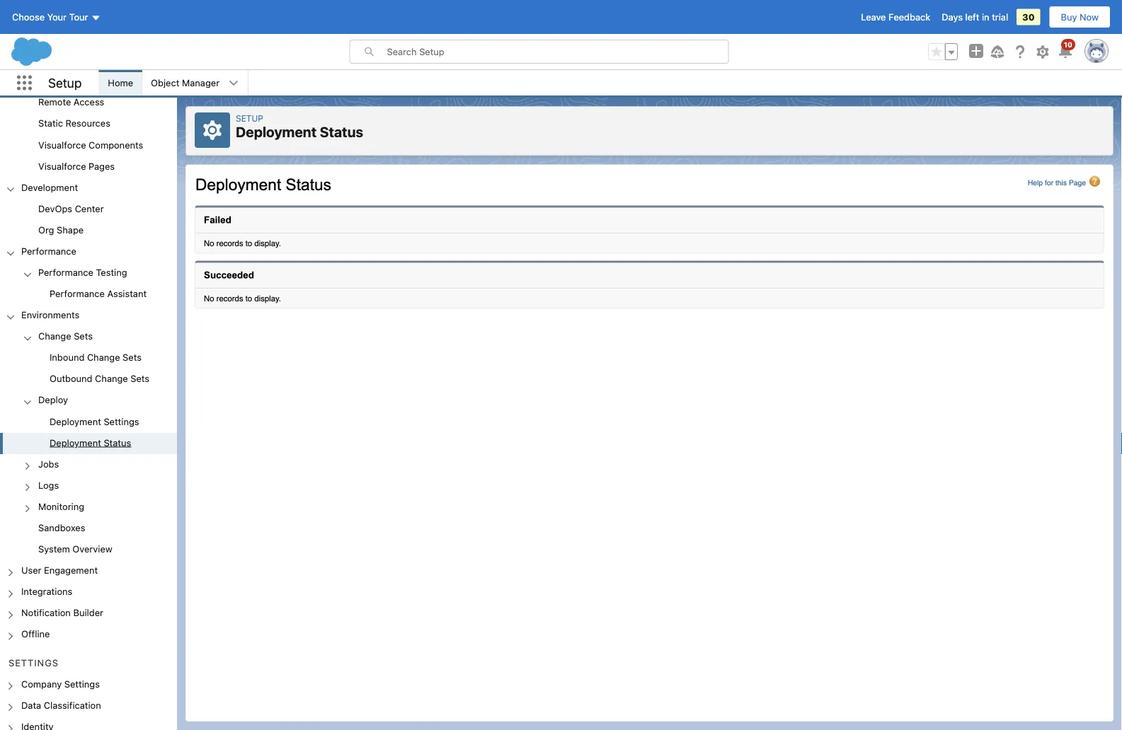 Task type: locate. For each thing, give the bounding box(es) containing it.
sets
[[74, 331, 93, 342], [123, 352, 142, 363], [130, 374, 149, 384]]

1 vertical spatial performance
[[38, 267, 93, 278]]

0 horizontal spatial settings
[[8, 658, 59, 668]]

object
[[151, 78, 179, 88]]

group containing remote access
[[0, 0, 177, 178]]

30
[[1022, 12, 1035, 22]]

static
[[38, 118, 63, 129]]

inbound change sets link
[[50, 352, 142, 365]]

org shape link
[[38, 224, 84, 237]]

integrations link
[[21, 586, 72, 599]]

group containing inbound change sets
[[0, 348, 177, 391]]

1 horizontal spatial settings
[[64, 679, 100, 689]]

performance
[[21, 246, 76, 256], [38, 267, 93, 278], [50, 288, 105, 299]]

1 vertical spatial visualforce
[[38, 161, 86, 171]]

remote
[[38, 97, 71, 107]]

choose
[[12, 12, 45, 22]]

2 vertical spatial performance
[[50, 288, 105, 299]]

0 vertical spatial visualforce
[[38, 139, 86, 150]]

user engagement
[[21, 565, 98, 576]]

development link
[[21, 182, 78, 195]]

1 vertical spatial sets
[[123, 352, 142, 363]]

group containing deployment settings
[[0, 412, 177, 454]]

performance down performance link
[[38, 267, 93, 278]]

org shape
[[38, 224, 84, 235]]

integrations
[[21, 586, 72, 597]]

2 vertical spatial deployment
[[50, 437, 101, 448]]

0 vertical spatial deployment
[[236, 124, 317, 140]]

0 horizontal spatial setup
[[48, 75, 82, 90]]

deployment status link
[[50, 437, 131, 450]]

group containing change sets
[[0, 327, 177, 561]]

settings
[[104, 416, 139, 427], [8, 658, 59, 668], [64, 679, 100, 689]]

change sets link
[[38, 331, 93, 344]]

environments tree item
[[0, 305, 177, 561]]

setup deployment status
[[236, 113, 363, 140]]

group containing devops center
[[0, 199, 177, 242]]

1 vertical spatial deployment
[[50, 416, 101, 427]]

deployment settings link
[[50, 416, 139, 429]]

2 vertical spatial settings
[[64, 679, 100, 689]]

setup inside setup deployment status
[[236, 113, 263, 123]]

jobs
[[38, 459, 59, 469]]

2 visualforce from the top
[[38, 161, 86, 171]]

sets up the inbound change sets
[[74, 331, 93, 342]]

company settings link
[[21, 679, 100, 692]]

devops center link
[[38, 203, 104, 216]]

classification
[[44, 700, 101, 711]]

system overview link
[[38, 544, 112, 557]]

change
[[38, 331, 71, 342], [87, 352, 120, 363], [95, 374, 128, 384]]

1 horizontal spatial setup
[[236, 113, 263, 123]]

2 vertical spatial change
[[95, 374, 128, 384]]

status inside tree item
[[104, 437, 131, 448]]

visualforce down the static resources link
[[38, 139, 86, 150]]

system
[[38, 544, 70, 554]]

notification
[[21, 608, 71, 618]]

setup for setup
[[48, 75, 82, 90]]

static resources link
[[38, 118, 110, 131]]

performance testing
[[38, 267, 127, 278]]

notification builder link
[[21, 608, 103, 621]]

deploy link
[[38, 395, 68, 408]]

now
[[1080, 12, 1099, 22]]

group for development
[[0, 199, 177, 242]]

0 vertical spatial setup
[[48, 75, 82, 90]]

performance down org
[[21, 246, 76, 256]]

settings for company settings
[[64, 679, 100, 689]]

notification builder
[[21, 608, 103, 618]]

1 vertical spatial setup
[[236, 113, 263, 123]]

settings up deployment status on the bottom left of page
[[104, 416, 139, 427]]

performance link
[[21, 246, 76, 259]]

visualforce components link
[[38, 139, 143, 152]]

visualforce
[[38, 139, 86, 150], [38, 161, 86, 171]]

Search Setup text field
[[387, 40, 728, 63]]

change sets
[[38, 331, 93, 342]]

performance inside performance assistant link
[[50, 288, 105, 299]]

setup
[[48, 75, 82, 90], [236, 113, 263, 123]]

0 vertical spatial performance
[[21, 246, 76, 256]]

inbound change sets
[[50, 352, 142, 363]]

sets down inbound change sets link
[[130, 374, 149, 384]]

change down environments link
[[38, 331, 71, 342]]

0 vertical spatial status
[[320, 124, 363, 140]]

group for deploy
[[0, 412, 177, 454]]

devops
[[38, 203, 72, 214]]

change inside outbound change sets link
[[95, 374, 128, 384]]

status
[[320, 124, 363, 140], [104, 437, 131, 448]]

settings inside deploy tree item
[[104, 416, 139, 427]]

1 horizontal spatial status
[[320, 124, 363, 140]]

pages
[[89, 161, 115, 171]]

group
[[0, 0, 177, 178], [928, 43, 958, 60], [0, 199, 177, 242], [0, 327, 177, 561], [0, 348, 177, 391], [0, 412, 177, 454]]

inbound
[[50, 352, 84, 363]]

deployment for deployment settings
[[50, 416, 101, 427]]

2 horizontal spatial settings
[[104, 416, 139, 427]]

settings up the classification
[[64, 679, 100, 689]]

settings up 'company' at left
[[8, 658, 59, 668]]

group for environments
[[0, 327, 177, 561]]

deployment
[[236, 124, 317, 140], [50, 416, 101, 427], [50, 437, 101, 448]]

1 vertical spatial change
[[87, 352, 120, 363]]

setup for setup deployment status
[[236, 113, 263, 123]]

change inside inbound change sets link
[[87, 352, 120, 363]]

1 visualforce from the top
[[38, 139, 86, 150]]

logs link
[[38, 480, 59, 493]]

change up outbound change sets
[[87, 352, 120, 363]]

settings for deployment settings
[[104, 416, 139, 427]]

change down inbound change sets link
[[95, 374, 128, 384]]

10
[[1064, 40, 1072, 48]]

days
[[942, 12, 963, 22]]

performance inside performance testing link
[[38, 267, 93, 278]]

choose your tour
[[12, 12, 88, 22]]

1 vertical spatial status
[[104, 437, 131, 448]]

buy now
[[1061, 12, 1099, 22]]

0 horizontal spatial status
[[104, 437, 131, 448]]

group for change sets
[[0, 348, 177, 391]]

performance down performance testing link
[[50, 288, 105, 299]]

outbound
[[50, 374, 92, 384]]

environments
[[21, 310, 79, 320]]

sets up outbound change sets
[[123, 352, 142, 363]]

setup link
[[236, 113, 263, 123]]

visualforce up 'development'
[[38, 161, 86, 171]]

outbound change sets
[[50, 374, 149, 384]]

jobs link
[[38, 459, 59, 471]]

choose your tour button
[[11, 6, 102, 28]]

status inside setup deployment status
[[320, 124, 363, 140]]

deployment inside tree item
[[50, 437, 101, 448]]

2 vertical spatial sets
[[130, 374, 149, 384]]

offline
[[21, 629, 50, 640]]

0 vertical spatial settings
[[104, 416, 139, 427]]



Task type: vqa. For each thing, say whether or not it's contained in the screenshot.
Apps inside the BUTTON
no



Task type: describe. For each thing, give the bounding box(es) containing it.
object manager
[[151, 78, 220, 88]]

deploy tree item
[[0, 391, 177, 454]]

feedback
[[888, 12, 930, 22]]

performance testing link
[[38, 267, 127, 280]]

shape
[[57, 224, 84, 235]]

deployment status
[[50, 437, 131, 448]]

manager
[[182, 78, 220, 88]]

company settings
[[21, 679, 100, 689]]

left
[[965, 12, 979, 22]]

visualforce for visualforce pages
[[38, 161, 86, 171]]

company
[[21, 679, 62, 689]]

visualforce pages
[[38, 161, 115, 171]]

monitoring
[[38, 501, 84, 512]]

performance for performance link
[[21, 246, 76, 256]]

home
[[108, 78, 133, 88]]

logs
[[38, 480, 59, 491]]

development
[[21, 182, 78, 193]]

trial
[[992, 12, 1008, 22]]

visualforce pages link
[[38, 161, 115, 173]]

performance assistant
[[50, 288, 147, 299]]

deployment for deployment status
[[50, 437, 101, 448]]

leave feedback
[[861, 12, 930, 22]]

your
[[47, 12, 67, 22]]

overview
[[72, 544, 112, 554]]

org
[[38, 224, 54, 235]]

user
[[21, 565, 41, 576]]

center
[[75, 203, 104, 214]]

performance tree item
[[0, 242, 177, 305]]

0 vertical spatial change
[[38, 331, 71, 342]]

performance testing tree item
[[0, 263, 177, 305]]

sandboxes link
[[38, 523, 85, 535]]

deployment status tree item
[[0, 433, 177, 454]]

builder
[[73, 608, 103, 618]]

buy
[[1061, 12, 1077, 22]]

engagement
[[44, 565, 98, 576]]

days left in trial
[[942, 12, 1008, 22]]

data
[[21, 700, 41, 711]]

outbound change sets link
[[50, 374, 149, 386]]

data classification
[[21, 700, 101, 711]]

leave
[[861, 12, 886, 22]]

visualforce for visualforce components
[[38, 139, 86, 150]]

leave feedback link
[[861, 12, 930, 22]]

environments link
[[21, 310, 79, 322]]

access
[[74, 97, 104, 107]]

performance for performance testing
[[38, 267, 93, 278]]

remote access link
[[38, 97, 104, 110]]

object manager link
[[142, 70, 228, 96]]

resources
[[65, 118, 110, 129]]

remote access
[[38, 97, 104, 107]]

testing
[[96, 267, 127, 278]]

sets for outbound change sets
[[130, 374, 149, 384]]

sandboxes
[[38, 523, 85, 533]]

in
[[982, 12, 989, 22]]

change for outbound
[[95, 374, 128, 384]]

development tree item
[[0, 178, 177, 242]]

sets for inbound change sets
[[123, 352, 142, 363]]

performance for performance assistant
[[50, 288, 105, 299]]

change sets tree item
[[0, 327, 177, 391]]

performance assistant link
[[50, 288, 147, 301]]

assistant
[[107, 288, 147, 299]]

change for inbound
[[87, 352, 120, 363]]

home link
[[99, 70, 142, 96]]

monitoring link
[[38, 501, 84, 514]]

offline link
[[21, 629, 50, 642]]

components
[[89, 139, 143, 150]]

0 vertical spatial sets
[[74, 331, 93, 342]]

data classification link
[[21, 700, 101, 713]]

deployment settings
[[50, 416, 139, 427]]

buy now button
[[1049, 6, 1111, 28]]

tour
[[69, 12, 88, 22]]

1 vertical spatial settings
[[8, 658, 59, 668]]

devops center
[[38, 203, 104, 214]]

user engagement link
[[21, 565, 98, 578]]

deploy
[[38, 395, 68, 405]]

10 button
[[1057, 39, 1075, 60]]

deployment inside setup deployment status
[[236, 124, 317, 140]]

static resources
[[38, 118, 110, 129]]

system overview
[[38, 544, 112, 554]]

visualforce components
[[38, 139, 143, 150]]



